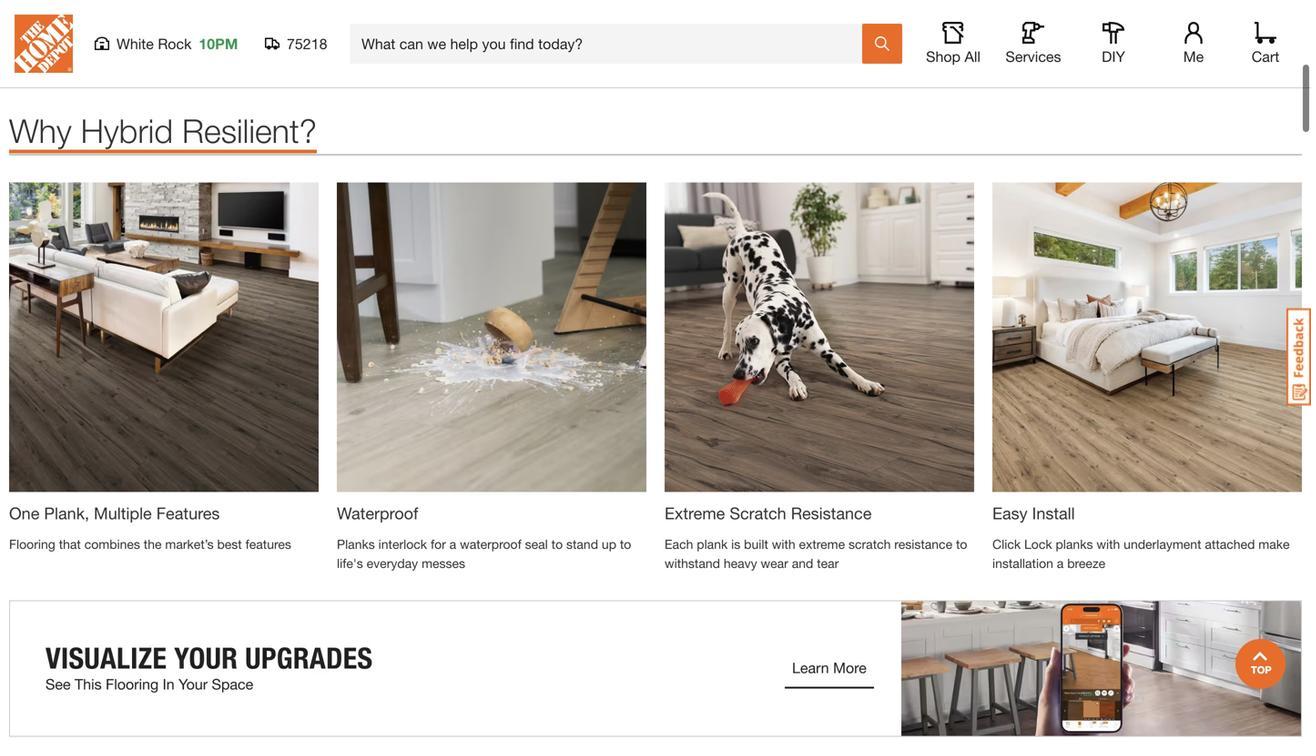 Task type: describe. For each thing, give the bounding box(es) containing it.
features
[[156, 504, 220, 523]]

What can we help you find today? search field
[[362, 25, 862, 63]]

a inside click lock planks with underlayment attached make installation a breeze
[[1057, 556, 1064, 571]]

visualize your upgrades see this flooring in your space image
[[9, 601, 1302, 737]]

extreme
[[665, 504, 725, 523]]

withstand
[[665, 556, 720, 571]]

seal
[[525, 537, 548, 552]]

install
[[1032, 504, 1075, 523]]

lock
[[1025, 537, 1052, 552]]

extreme scratch resistance
[[665, 504, 872, 523]]

flooring that combines the market's best features
[[9, 537, 291, 552]]

extreme scratch resistance image
[[665, 183, 974, 492]]

lifeproof hybrid resilient flooring dent, gouge & waterproof  with extreme scratch resistance image
[[9, 0, 1302, 88]]

flooring
[[9, 537, 55, 552]]

multiple
[[94, 504, 152, 523]]

best
[[217, 537, 242, 552]]

all
[[965, 48, 981, 65]]

resistance
[[791, 504, 872, 523]]

easy install image
[[993, 183, 1302, 492]]

shop
[[926, 48, 961, 65]]

underlayment
[[1124, 537, 1202, 552]]

diy
[[1102, 48, 1126, 65]]

with inside each plank is built with extreme scratch resistance to withstand heavy wear and tear
[[772, 537, 796, 552]]

life's
[[337, 556, 363, 571]]

2 to from the left
[[620, 537, 631, 552]]

make
[[1259, 537, 1290, 552]]

75218 button
[[265, 35, 328, 53]]

why
[[9, 111, 72, 150]]

white
[[117, 35, 154, 52]]

one plank, multiple features
[[9, 504, 220, 523]]

planks
[[337, 537, 375, 552]]

the
[[144, 537, 162, 552]]

installation
[[993, 556, 1054, 571]]

shop all
[[926, 48, 981, 65]]

heavy
[[724, 556, 757, 571]]

tear
[[817, 556, 839, 571]]

hybrid
[[81, 111, 173, 150]]

stand
[[566, 537, 598, 552]]

built
[[744, 537, 769, 552]]

easy
[[993, 504, 1028, 523]]

cart link
[[1246, 22, 1286, 66]]

a inside planks interlock for a waterproof seal to stand up to life's everyday messes
[[450, 537, 456, 552]]

services button
[[1005, 22, 1063, 66]]

extreme
[[799, 537, 845, 552]]

market's
[[165, 537, 214, 552]]

is
[[731, 537, 741, 552]]



Task type: vqa. For each thing, say whether or not it's contained in the screenshot.
extreme
yes



Task type: locate. For each thing, give the bounding box(es) containing it.
everyday
[[367, 556, 418, 571]]

resistance
[[895, 537, 953, 552]]

planks interlock for a waterproof seal to stand up to life's everyday messes
[[337, 537, 631, 571]]

messes
[[422, 556, 465, 571]]

easy install
[[993, 504, 1075, 523]]

diy button
[[1085, 22, 1143, 66]]

click lock planks with underlayment attached make installation a breeze
[[993, 537, 1290, 571]]

0 vertical spatial a
[[450, 537, 456, 552]]

3 to from the left
[[956, 537, 968, 552]]

feedback link image
[[1287, 308, 1311, 406]]

1 to from the left
[[552, 537, 563, 552]]

and
[[792, 556, 814, 571]]

to
[[552, 537, 563, 552], [620, 537, 631, 552], [956, 537, 968, 552]]

to inside each plank is built with extreme scratch resistance to withstand heavy wear and tear
[[956, 537, 968, 552]]

to right seal
[[552, 537, 563, 552]]

why hybrid resilient?
[[9, 111, 317, 150]]

1 vertical spatial a
[[1057, 556, 1064, 571]]

a right for
[[450, 537, 456, 552]]

scratch
[[730, 504, 787, 523]]

to right up
[[620, 537, 631, 552]]

one plank image
[[9, 183, 319, 492]]

features
[[246, 537, 291, 552]]

combines
[[84, 537, 140, 552]]

with
[[772, 537, 796, 552], [1097, 537, 1120, 552]]

interlock
[[379, 537, 427, 552]]

white rock 10pm
[[117, 35, 238, 52]]

plank
[[697, 537, 728, 552]]

10pm
[[199, 35, 238, 52]]

shop all button
[[924, 22, 983, 66]]

waterproof image
[[337, 183, 647, 492]]

one
[[9, 504, 39, 523]]

a down the planks
[[1057, 556, 1064, 571]]

rock
[[158, 35, 192, 52]]

up
[[602, 537, 617, 552]]

scratch
[[849, 537, 891, 552]]

planks
[[1056, 537, 1093, 552]]

waterproof
[[337, 504, 418, 523]]

with up breeze
[[1097, 537, 1120, 552]]

2 horizontal spatial to
[[956, 537, 968, 552]]

1 horizontal spatial a
[[1057, 556, 1064, 571]]

the home depot logo image
[[15, 15, 73, 73]]

me button
[[1165, 22, 1223, 66]]

services
[[1006, 48, 1061, 65]]

attached
[[1205, 537, 1255, 552]]

0 horizontal spatial with
[[772, 537, 796, 552]]

breeze
[[1068, 556, 1106, 571]]

75218
[[287, 35, 327, 52]]

me
[[1184, 48, 1204, 65]]

cart
[[1252, 48, 1280, 65]]

each
[[665, 537, 693, 552]]

plank,
[[44, 504, 89, 523]]

that
[[59, 537, 81, 552]]

with inside click lock planks with underlayment attached make installation a breeze
[[1097, 537, 1120, 552]]

to right resistance
[[956, 537, 968, 552]]

2 with from the left
[[1097, 537, 1120, 552]]

1 with from the left
[[772, 537, 796, 552]]

1 horizontal spatial with
[[1097, 537, 1120, 552]]

0 horizontal spatial a
[[450, 537, 456, 552]]

1 horizontal spatial to
[[620, 537, 631, 552]]

resilient?
[[182, 111, 317, 150]]

each plank is built with extreme scratch resistance to withstand heavy wear and tear
[[665, 537, 968, 571]]

waterproof
[[460, 537, 522, 552]]

0 horizontal spatial to
[[552, 537, 563, 552]]

with up the wear
[[772, 537, 796, 552]]

a
[[450, 537, 456, 552], [1057, 556, 1064, 571]]

click
[[993, 537, 1021, 552]]

for
[[431, 537, 446, 552]]

wear
[[761, 556, 789, 571]]



